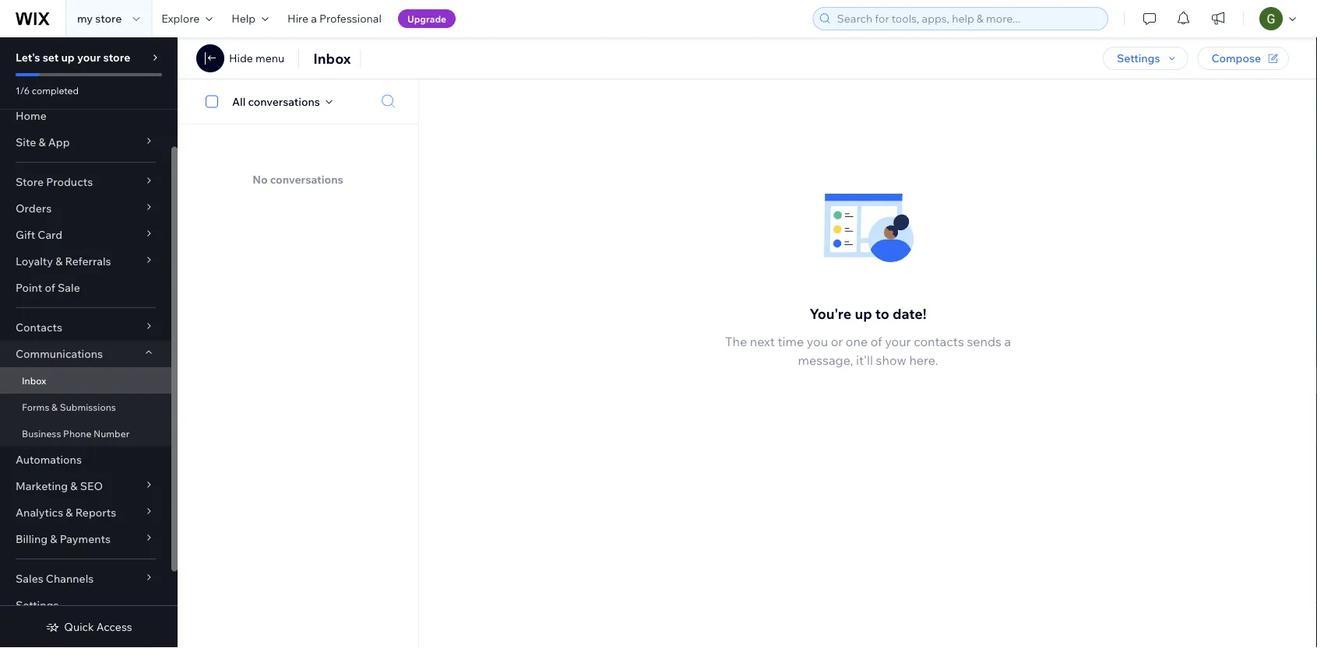 Task type: vqa. For each thing, say whether or not it's contained in the screenshot.
'$10'
no



Task type: locate. For each thing, give the bounding box(es) containing it.
hide menu button
[[196, 44, 284, 72], [229, 51, 284, 65]]

gift card button
[[0, 222, 171, 248]]

conversations
[[248, 95, 320, 108], [270, 173, 343, 186]]

hire a professional link
[[278, 0, 391, 37]]

& for analytics
[[66, 506, 73, 520]]

site
[[16, 135, 36, 149]]

store right my at the left of the page
[[95, 12, 122, 25]]

up inside "sidebar" element
[[61, 51, 75, 64]]

or
[[831, 334, 843, 350]]

contacts
[[16, 321, 62, 334]]

hide
[[229, 51, 253, 65]]

upgrade button
[[398, 9, 456, 28]]

1 vertical spatial conversations
[[270, 173, 343, 186]]

1 horizontal spatial your
[[885, 334, 911, 350]]

1 vertical spatial settings
[[16, 599, 59, 612]]

site & app button
[[0, 129, 171, 155]]

0 vertical spatial of
[[45, 281, 55, 294]]

& left seo
[[70, 479, 78, 493]]

it'll
[[856, 353, 873, 368]]

home link
[[0, 102, 171, 129]]

business
[[22, 428, 61, 439]]

billing & payments button
[[0, 526, 171, 553]]

1 vertical spatial a
[[1004, 334, 1011, 350]]

completed
[[32, 85, 79, 96]]

up right set
[[61, 51, 75, 64]]

store inside "sidebar" element
[[103, 51, 130, 64]]

1 horizontal spatial a
[[1004, 334, 1011, 350]]

inbox up forms
[[22, 375, 46, 386]]

& inside dropdown button
[[55, 254, 63, 268]]

settings inside "sidebar" element
[[16, 599, 59, 612]]

& right billing
[[50, 532, 57, 546]]

0 vertical spatial conversations
[[248, 95, 320, 108]]

settings for settings link
[[16, 599, 59, 612]]

conversations for all conversations
[[248, 95, 320, 108]]

& right site
[[38, 135, 46, 149]]

automations link
[[0, 447, 171, 473]]

& right forms
[[52, 401, 58, 413]]

your right set
[[77, 51, 101, 64]]

0 vertical spatial your
[[77, 51, 101, 64]]

a right sends
[[1004, 334, 1011, 350]]

0 horizontal spatial of
[[45, 281, 55, 294]]

sales channels button
[[0, 566, 171, 592]]

up
[[61, 51, 75, 64], [855, 305, 872, 322]]

inbox down hire a professional link
[[313, 49, 351, 67]]

conversations right "no"
[[270, 173, 343, 186]]

1 vertical spatial up
[[855, 305, 872, 322]]

loyalty & referrals button
[[0, 248, 171, 275]]

store products button
[[0, 169, 171, 195]]

0 horizontal spatial up
[[61, 51, 75, 64]]

0 vertical spatial settings
[[1117, 51, 1160, 65]]

help button
[[222, 0, 278, 37]]

store down "my store"
[[103, 51, 130, 64]]

analytics & reports
[[16, 506, 116, 520]]

conversations for no conversations
[[270, 173, 343, 186]]

sale
[[58, 281, 80, 294]]

settings link
[[0, 592, 171, 619]]

the
[[725, 334, 747, 350]]

gift
[[16, 228, 35, 241]]

site & app
[[16, 135, 70, 149]]

0 vertical spatial up
[[61, 51, 75, 64]]

0 vertical spatial store
[[95, 12, 122, 25]]

sales
[[16, 572, 43, 586]]

one
[[846, 334, 868, 350]]

& for site
[[38, 135, 46, 149]]

hide menu button down help button
[[229, 51, 284, 65]]

no conversations
[[253, 173, 343, 186]]

settings inside button
[[1117, 51, 1160, 65]]

& for billing
[[50, 532, 57, 546]]

to
[[875, 305, 890, 322]]

store
[[95, 12, 122, 25], [103, 51, 130, 64]]

of left sale
[[45, 281, 55, 294]]

quick access
[[64, 621, 132, 635]]

0 horizontal spatial your
[[77, 51, 101, 64]]

inbox inside "sidebar" element
[[22, 375, 46, 386]]

1 horizontal spatial inbox
[[313, 49, 351, 67]]

0 vertical spatial a
[[311, 12, 317, 25]]

conversations right all
[[248, 95, 320, 108]]

hire a professional
[[288, 12, 382, 25]]

1 vertical spatial inbox
[[22, 375, 46, 386]]

inbox
[[313, 49, 351, 67], [22, 375, 46, 386]]

communications button
[[0, 341, 171, 367]]

orders
[[16, 201, 52, 215]]

1 vertical spatial of
[[871, 334, 882, 350]]

1 horizontal spatial of
[[871, 334, 882, 350]]

card
[[38, 228, 62, 241]]

marketing & seo button
[[0, 473, 171, 500]]

settings
[[1117, 51, 1160, 65], [16, 599, 59, 612]]

you
[[807, 334, 828, 350]]

sidebar element
[[0, 37, 178, 649]]

& inside popup button
[[38, 135, 46, 149]]

1 vertical spatial your
[[885, 334, 911, 350]]

&
[[38, 135, 46, 149], [55, 254, 63, 268], [52, 401, 58, 413], [70, 479, 78, 493], [66, 506, 73, 520], [50, 532, 57, 546]]

of right one
[[871, 334, 882, 350]]

& left reports
[[66, 506, 73, 520]]

None checkbox
[[197, 92, 232, 111]]

1 horizontal spatial settings
[[1117, 51, 1160, 65]]

1 vertical spatial store
[[103, 51, 130, 64]]

submissions
[[60, 401, 116, 413]]

billing
[[16, 532, 48, 546]]

app
[[48, 135, 70, 149]]

a right hire
[[311, 12, 317, 25]]

& inside "dropdown button"
[[70, 479, 78, 493]]

reports
[[75, 506, 116, 520]]

point
[[16, 281, 42, 294]]

my
[[77, 12, 93, 25]]

& for loyalty
[[55, 254, 63, 268]]

0 horizontal spatial settings
[[16, 599, 59, 612]]

hide menu button down 'help'
[[196, 44, 284, 72]]

0 horizontal spatial a
[[311, 12, 317, 25]]

seo
[[80, 479, 103, 493]]

referrals
[[65, 254, 111, 268]]

a inside the next time you or one of your contacts sends a message, it'll show here.
[[1004, 334, 1011, 350]]

let's set up your store
[[16, 51, 130, 64]]

set
[[43, 51, 59, 64]]

quick
[[64, 621, 94, 635]]

up left to
[[855, 305, 872, 322]]

your inside "sidebar" element
[[77, 51, 101, 64]]

your up show
[[885, 334, 911, 350]]

your
[[77, 51, 101, 64], [885, 334, 911, 350]]

& right loyalty
[[55, 254, 63, 268]]

you're
[[810, 305, 852, 322]]

of
[[45, 281, 55, 294], [871, 334, 882, 350]]

0 horizontal spatial inbox
[[22, 375, 46, 386]]

professional
[[319, 12, 382, 25]]

Search for tools, apps, help & more... field
[[832, 8, 1103, 30]]



Task type: describe. For each thing, give the bounding box(es) containing it.
quick access button
[[45, 621, 132, 635]]

compose
[[1212, 51, 1261, 65]]

let's
[[16, 51, 40, 64]]

billing & payments
[[16, 532, 111, 546]]

business phone number link
[[0, 420, 171, 447]]

communications
[[16, 347, 103, 361]]

products
[[46, 175, 93, 189]]

phone
[[63, 428, 91, 439]]

0 vertical spatial inbox
[[313, 49, 351, 67]]

forms
[[22, 401, 49, 413]]

hide menu
[[229, 51, 284, 65]]

hire
[[288, 12, 309, 25]]

sales channels
[[16, 572, 94, 586]]

store
[[16, 175, 44, 189]]

your inside the next time you or one of your contacts sends a message, it'll show here.
[[885, 334, 911, 350]]

access
[[96, 621, 132, 635]]

of inside "sidebar" element
[[45, 281, 55, 294]]

analytics
[[16, 506, 63, 520]]

loyalty
[[16, 254, 53, 268]]

loyalty & referrals
[[16, 254, 111, 268]]

orders button
[[0, 195, 171, 222]]

& for marketing
[[70, 479, 78, 493]]

all conversations
[[232, 95, 320, 108]]

next
[[750, 334, 775, 350]]

automations
[[16, 453, 82, 467]]

inbox link
[[0, 367, 171, 394]]

analytics & reports button
[[0, 500, 171, 526]]

settings for settings button
[[1117, 51, 1160, 65]]

date!
[[893, 305, 927, 322]]

the next time you or one of your contacts sends a message, it'll show here.
[[725, 334, 1011, 368]]

contacts button
[[0, 314, 171, 341]]

store products
[[16, 175, 93, 189]]

channels
[[46, 572, 94, 586]]

1/6 completed
[[16, 85, 79, 96]]

time
[[778, 334, 804, 350]]

forms & submissions link
[[0, 394, 171, 420]]

of inside the next time you or one of your contacts sends a message, it'll show here.
[[871, 334, 882, 350]]

marketing
[[16, 479, 68, 493]]

number
[[94, 428, 130, 439]]

gift card
[[16, 228, 62, 241]]

sends
[[967, 334, 1002, 350]]

payments
[[60, 532, 111, 546]]

my store
[[77, 12, 122, 25]]

1/6
[[16, 85, 30, 96]]

& for forms
[[52, 401, 58, 413]]

upgrade
[[407, 13, 446, 25]]

here.
[[909, 353, 938, 368]]

menu
[[256, 51, 284, 65]]

point of sale link
[[0, 275, 171, 301]]

1 horizontal spatial up
[[855, 305, 872, 322]]

contacts
[[914, 334, 964, 350]]

you're up to date!
[[810, 305, 927, 322]]

no
[[253, 173, 268, 186]]

show
[[876, 353, 907, 368]]

help
[[232, 12, 256, 25]]

all
[[232, 95, 246, 108]]

compose button
[[1198, 47, 1289, 70]]

point of sale
[[16, 281, 80, 294]]

business phone number
[[22, 428, 130, 439]]

marketing & seo
[[16, 479, 103, 493]]

message,
[[798, 353, 853, 368]]

home
[[16, 109, 47, 122]]

forms & submissions
[[22, 401, 116, 413]]

settings button
[[1103, 47, 1188, 70]]

explore
[[161, 12, 200, 25]]



